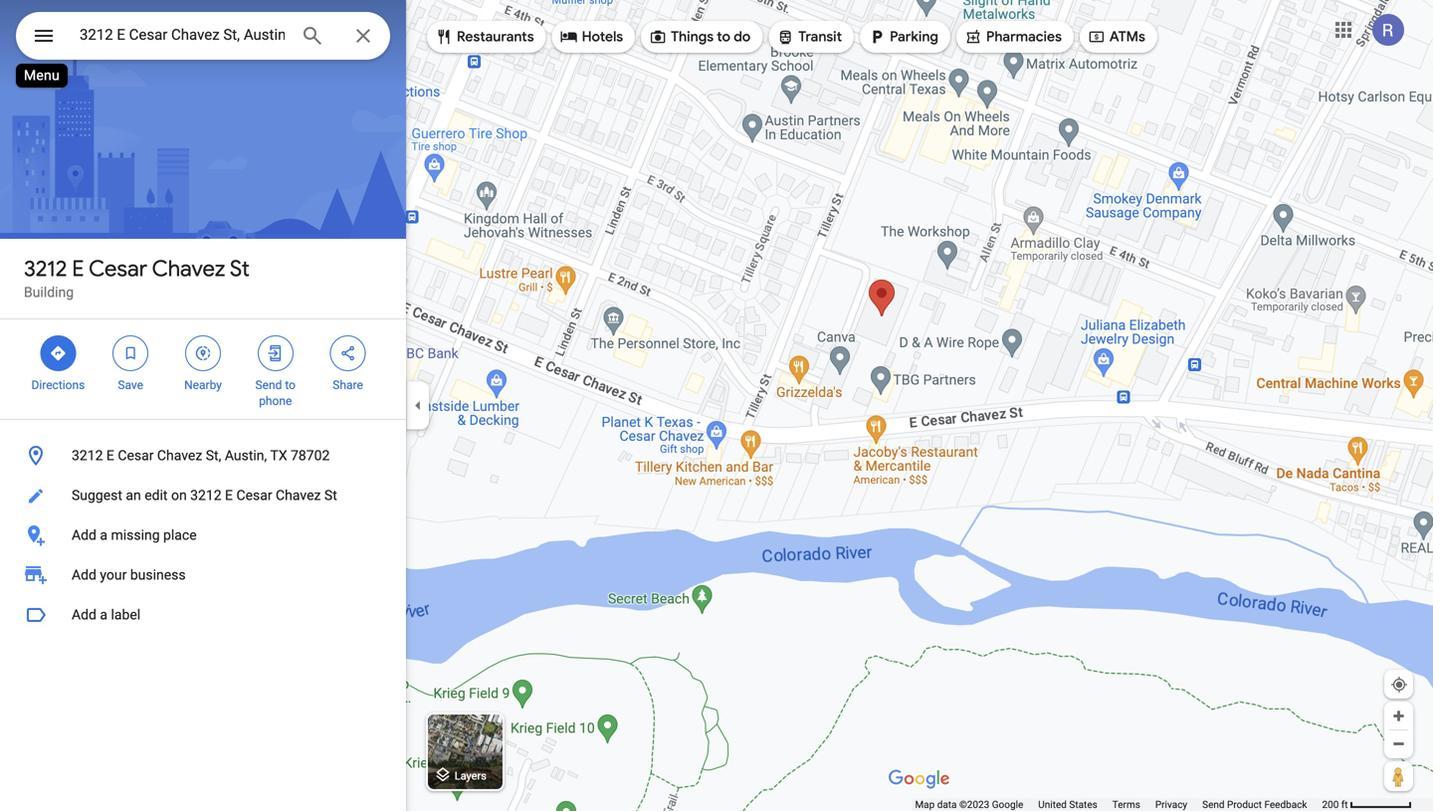Task type: locate. For each thing, give the bounding box(es) containing it.
nearby
[[184, 378, 222, 392]]

1 horizontal spatial send
[[1202, 799, 1225, 811]]

2 vertical spatial add
[[72, 607, 96, 623]]

1 vertical spatial e
[[106, 447, 114, 464]]


[[435, 26, 453, 48]]

0 vertical spatial a
[[100, 527, 107, 543]]

cesar down austin,
[[236, 487, 272, 504]]

add your business link
[[0, 555, 406, 595]]

0 horizontal spatial e
[[72, 255, 84, 283]]


[[339, 342, 357, 364]]

1 vertical spatial add
[[72, 567, 96, 583]]

chavez down 78702
[[276, 487, 321, 504]]

200 ft button
[[1322, 799, 1412, 811]]

cesar inside 3212 e cesar chavez st building
[[89, 255, 147, 283]]

3212 up building
[[24, 255, 67, 283]]

a
[[100, 527, 107, 543], [100, 607, 107, 623]]

1 vertical spatial to
[[285, 378, 296, 392]]

3212 e cesar chavez st, austin, tx 78702 button
[[0, 436, 406, 476]]

2 vertical spatial cesar
[[236, 487, 272, 504]]

1 horizontal spatial to
[[717, 28, 730, 46]]

cesar up an
[[118, 447, 154, 464]]

chavez up 
[[152, 255, 225, 283]]

a for label
[[100, 607, 107, 623]]

3212 inside 3212 e cesar chavez st building
[[24, 255, 67, 283]]

1 horizontal spatial 3212
[[72, 447, 103, 464]]

add a missing place
[[72, 527, 197, 543]]

2 vertical spatial e
[[225, 487, 233, 504]]

3 add from the top
[[72, 607, 96, 623]]

add left your
[[72, 567, 96, 583]]

1 add from the top
[[72, 527, 96, 543]]

a for missing
[[100, 527, 107, 543]]

to
[[717, 28, 730, 46], [285, 378, 296, 392]]

add a label button
[[0, 595, 406, 635]]

1 vertical spatial cesar
[[118, 447, 154, 464]]

e down austin,
[[225, 487, 233, 504]]

1 vertical spatial a
[[100, 607, 107, 623]]

chavez left st,
[[157, 447, 202, 464]]

None field
[[80, 23, 285, 47]]

2 add from the top
[[72, 567, 96, 583]]

your
[[100, 567, 127, 583]]

3212 e cesar chavez st main content
[[0, 0, 406, 811]]

to inside ' things to do'
[[717, 28, 730, 46]]

0 vertical spatial e
[[72, 255, 84, 283]]

transit
[[798, 28, 842, 46]]

layers
[[455, 770, 487, 782]]

label
[[111, 607, 140, 623]]

1 horizontal spatial e
[[106, 447, 114, 464]]

add a label
[[72, 607, 140, 623]]

united
[[1038, 799, 1067, 811]]


[[266, 342, 284, 364]]

0 horizontal spatial 3212
[[24, 255, 67, 283]]

0 horizontal spatial to
[[285, 378, 296, 392]]

0 vertical spatial st
[[230, 255, 250, 283]]

1 horizontal spatial st
[[324, 487, 337, 504]]

0 vertical spatial 3212
[[24, 255, 67, 283]]

chavez for st,
[[157, 447, 202, 464]]

0 vertical spatial cesar
[[89, 255, 147, 283]]


[[122, 342, 140, 364]]

states
[[1069, 799, 1097, 811]]

send left product
[[1202, 799, 1225, 811]]

 parking
[[868, 26, 938, 48]]

atms
[[1110, 28, 1145, 46]]

footer containing map data ©2023 google
[[915, 798, 1322, 811]]

to inside send to phone
[[285, 378, 296, 392]]

to left do
[[717, 28, 730, 46]]

e
[[72, 255, 84, 283], [106, 447, 114, 464], [225, 487, 233, 504]]

add a missing place button
[[0, 515, 406, 555]]


[[777, 26, 794, 48]]

0 vertical spatial send
[[255, 378, 282, 392]]

1 vertical spatial 3212
[[72, 447, 103, 464]]

3212
[[24, 255, 67, 283], [72, 447, 103, 464], [190, 487, 222, 504]]

3212 right on in the bottom of the page
[[190, 487, 222, 504]]

1 vertical spatial st
[[324, 487, 337, 504]]

parking
[[890, 28, 938, 46]]

3212 E Cesar Chavez St, Austin, TX 78702 field
[[16, 12, 390, 60]]

send for send product feedback
[[1202, 799, 1225, 811]]

 search field
[[16, 12, 390, 64]]

e for st
[[72, 255, 84, 283]]

suggest
[[72, 487, 122, 504]]

0 horizontal spatial send
[[255, 378, 282, 392]]

e inside 3212 e cesar chavez st building
[[72, 255, 84, 283]]


[[32, 21, 56, 50]]

send for send to phone
[[255, 378, 282, 392]]

chavez inside 3212 e cesar chavez st building
[[152, 255, 225, 283]]

a left missing
[[100, 527, 107, 543]]

an
[[126, 487, 141, 504]]

tx
[[270, 447, 287, 464]]

a left label
[[100, 607, 107, 623]]

2 a from the top
[[100, 607, 107, 623]]

st inside 3212 e cesar chavez st building
[[230, 255, 250, 283]]

1 a from the top
[[100, 527, 107, 543]]

google account: ruby anderson  
(rubyanndersson@gmail.com) image
[[1372, 14, 1404, 46]]

1 vertical spatial chavez
[[157, 447, 202, 464]]

3212 up 'suggest'
[[72, 447, 103, 464]]

e up building
[[72, 255, 84, 283]]

st
[[230, 255, 250, 283], [324, 487, 337, 504]]

send inside send product feedback button
[[1202, 799, 1225, 811]]

 button
[[16, 12, 72, 64]]

chavez
[[152, 255, 225, 283], [157, 447, 202, 464], [276, 487, 321, 504]]

business
[[130, 567, 186, 583]]

3212 for st,
[[72, 447, 103, 464]]

add left label
[[72, 607, 96, 623]]

feedback
[[1264, 799, 1307, 811]]

 restaurants
[[435, 26, 534, 48]]

e up 'suggest'
[[106, 447, 114, 464]]

map data ©2023 google
[[915, 799, 1023, 811]]

united states button
[[1038, 798, 1097, 811]]

to up phone
[[285, 378, 296, 392]]

footer inside google maps element
[[915, 798, 1322, 811]]

1 vertical spatial send
[[1202, 799, 1225, 811]]

2 horizontal spatial 3212
[[190, 487, 222, 504]]

footer
[[915, 798, 1322, 811]]

 transit
[[777, 26, 842, 48]]

200 ft
[[1322, 799, 1348, 811]]

 hotels
[[560, 26, 623, 48]]

send inside send to phone
[[255, 378, 282, 392]]

0 vertical spatial add
[[72, 527, 96, 543]]

add
[[72, 527, 96, 543], [72, 567, 96, 583], [72, 607, 96, 623]]

0 vertical spatial chavez
[[152, 255, 225, 283]]

3212 for st
[[24, 255, 67, 283]]

privacy button
[[1155, 798, 1187, 811]]

collapse side panel image
[[407, 395, 429, 416]]

data
[[937, 799, 957, 811]]

add down 'suggest'
[[72, 527, 96, 543]]

on
[[171, 487, 187, 504]]

cesar up 
[[89, 255, 147, 283]]

3212 e cesar chavez st building
[[24, 255, 250, 301]]

cesar for st,
[[118, 447, 154, 464]]

 pharmacies
[[964, 26, 1062, 48]]

add for add a label
[[72, 607, 96, 623]]

0 horizontal spatial st
[[230, 255, 250, 283]]


[[194, 342, 212, 364]]

0 vertical spatial to
[[717, 28, 730, 46]]

 things to do
[[649, 26, 751, 48]]

zoom in image
[[1391, 709, 1406, 723]]

save
[[118, 378, 143, 392]]

send
[[255, 378, 282, 392], [1202, 799, 1225, 811]]

send up phone
[[255, 378, 282, 392]]

3212 e cesar chavez st, austin, tx 78702
[[72, 447, 330, 464]]


[[868, 26, 886, 48]]

cesar
[[89, 255, 147, 283], [118, 447, 154, 464], [236, 487, 272, 504]]



Task type: describe. For each thing, give the bounding box(es) containing it.
zoom out image
[[1391, 736, 1406, 751]]

suggest an edit on 3212 e cesar chavez st button
[[0, 476, 406, 515]]

add for add your business
[[72, 567, 96, 583]]

©2023
[[959, 799, 989, 811]]

missing
[[111, 527, 160, 543]]


[[1088, 26, 1106, 48]]

none field inside 3212 e cesar chavez st, austin, tx 78702 field
[[80, 23, 285, 47]]

send product feedback button
[[1202, 798, 1307, 811]]

pharmacies
[[986, 28, 1062, 46]]

united states
[[1038, 799, 1097, 811]]

2 vertical spatial chavez
[[276, 487, 321, 504]]

show your location image
[[1390, 676, 1408, 694]]

share
[[333, 378, 363, 392]]

google maps element
[[0, 0, 1433, 811]]

 atms
[[1088, 26, 1145, 48]]

suggest an edit on 3212 e cesar chavez st
[[72, 487, 337, 504]]

st,
[[206, 447, 221, 464]]

building
[[24, 284, 74, 301]]


[[560, 26, 578, 48]]

ft
[[1341, 799, 1348, 811]]

phone
[[259, 394, 292, 408]]


[[49, 342, 67, 364]]

place
[[163, 527, 197, 543]]

st inside button
[[324, 487, 337, 504]]

directions
[[31, 378, 85, 392]]

do
[[734, 28, 751, 46]]

google
[[992, 799, 1023, 811]]

edit
[[145, 487, 168, 504]]

actions for 3212 e cesar chavez st region
[[0, 319, 406, 419]]

send to phone
[[255, 378, 296, 408]]

map
[[915, 799, 935, 811]]

hotels
[[582, 28, 623, 46]]

product
[[1227, 799, 1262, 811]]

add your business
[[72, 567, 186, 583]]

78702
[[291, 447, 330, 464]]


[[964, 26, 982, 48]]

privacy
[[1155, 799, 1187, 811]]

200
[[1322, 799, 1339, 811]]

e for st,
[[106, 447, 114, 464]]

2 horizontal spatial e
[[225, 487, 233, 504]]

cesar for st
[[89, 255, 147, 283]]

austin,
[[225, 447, 267, 464]]


[[649, 26, 667, 48]]

show street view coverage image
[[1384, 761, 1413, 791]]

things
[[671, 28, 714, 46]]

2 vertical spatial 3212
[[190, 487, 222, 504]]

terms button
[[1112, 798, 1140, 811]]

add for add a missing place
[[72, 527, 96, 543]]

terms
[[1112, 799, 1140, 811]]

chavez for st
[[152, 255, 225, 283]]

restaurants
[[457, 28, 534, 46]]

send product feedback
[[1202, 799, 1307, 811]]



Task type: vqa. For each thing, say whether or not it's contained in the screenshot.
the Express
no



